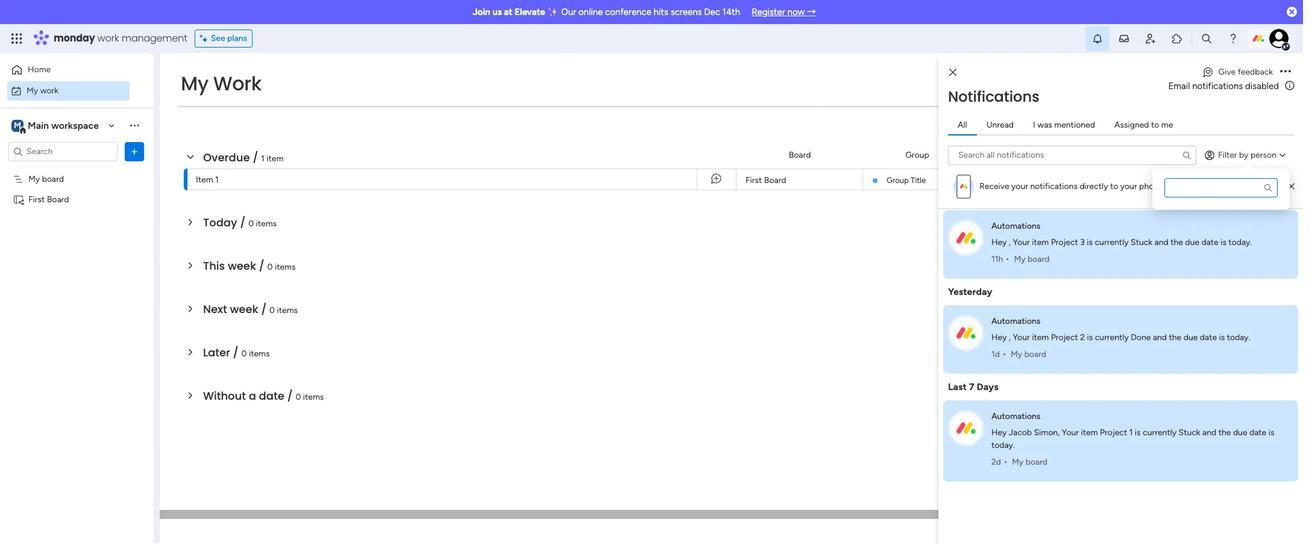 Task type: vqa. For each thing, say whether or not it's contained in the screenshot.
Search icon
yes



Task type: locate. For each thing, give the bounding box(es) containing it.
hide
[[318, 101, 335, 111]]

2 hey from the top
[[991, 332, 1007, 343]]

my right the "1d"
[[1011, 350, 1022, 360]]

0 vertical spatial search image
[[277, 101, 286, 111]]

19 nov
[[1074, 175, 1098, 184]]

get
[[1230, 181, 1244, 191]]

receive
[[979, 181, 1009, 192]]

0 horizontal spatial work
[[40, 85, 59, 96]]

me
[[1161, 120, 1173, 130]]

register
[[752, 7, 785, 17]]

get the app button
[[1225, 177, 1280, 196]]

1 vertical spatial hey
[[991, 332, 1007, 343]]

register now → link
[[752, 7, 816, 17]]

apps image
[[1171, 33, 1183, 45]]

heading inside first board group
[[1078, 280, 1119, 292]]

1 automations from the top
[[991, 221, 1040, 231]]

m
[[14, 120, 21, 130]]

2 vertical spatial today.
[[991, 440, 1015, 451]]

None search field
[[178, 96, 291, 116], [948, 146, 1196, 165], [948, 146, 1196, 165]]

status
[[1158, 150, 1183, 160]]

date
[[1201, 237, 1218, 247], [1200, 332, 1217, 343], [259, 389, 284, 404], [1249, 428, 1266, 438]]

priority down date
[[1076, 231, 1103, 241]]

management
[[122, 31, 187, 45]]

0 vertical spatial stuck
[[1131, 237, 1152, 247]]

item left 2
[[1032, 332, 1049, 343]]

1 vertical spatial search image
[[1263, 183, 1273, 193]]

0 vertical spatial group
[[905, 150, 929, 160]]

2 vertical spatial due
[[1233, 428, 1247, 438]]

automations inside the automations hey jacob simon, your item project 1 is currently stuck and the due date is today.
[[991, 411, 1040, 422]]

0 horizontal spatial priority
[[1076, 231, 1103, 241]]

, inside the automations hey , your item project 2 is currently done and the due date is today.
[[1009, 332, 1011, 343]]

0 vertical spatial first
[[746, 175, 762, 186]]

currently inside the automations hey , your item project 2 is currently done and the due date is today.
[[1095, 332, 1129, 343]]

group
[[905, 150, 929, 160], [887, 176, 909, 185]]

0 horizontal spatial stuck
[[1131, 237, 1152, 247]]

1 horizontal spatial board
[[764, 175, 786, 186]]

hey for hey , your item project 2 is currently done and the due date is today.
[[991, 332, 1007, 343]]

items inside next week / 0 items
[[277, 306, 298, 316]]

hey inside the automations hey jacob simon, your item project 1 is currently stuck and the due date is today.
[[991, 428, 1007, 438]]

2 horizontal spatial to
[[1259, 86, 1267, 96]]

, inside the automations hey , your item project 3 is currently stuck and the due date is today.
[[1009, 237, 1011, 247]]

automations for automations hey , your item project 3 is currently stuck and the due date is today.
[[991, 221, 1040, 231]]

my
[[181, 70, 208, 97], [27, 85, 38, 96], [28, 174, 40, 184], [1014, 254, 1026, 265], [1011, 350, 1022, 360], [1012, 457, 1024, 468]]

✨
[[547, 7, 559, 17]]

2 horizontal spatial 1
[[1129, 428, 1133, 438]]

search image
[[277, 101, 286, 111], [1263, 183, 1273, 193]]

my right 2d at the bottom of the page
[[1012, 457, 1024, 468]]

1 horizontal spatial notifications
[[1192, 81, 1243, 92]]

0 horizontal spatial notifications
[[1030, 181, 1078, 192]]

item inside overdue / 1 item
[[267, 154, 284, 164]]

automations inside the automations hey , your item project 3 is currently stuck and the due date is today.
[[991, 221, 1040, 231]]

workspace selection element
[[11, 118, 101, 134]]

your inside the automations hey , your item project 3 is currently stuck and the due date is today.
[[1013, 237, 1030, 247]]

0 horizontal spatial search image
[[277, 101, 286, 111]]

2 automations from the top
[[991, 316, 1040, 326]]

0 horizontal spatial board
[[47, 194, 69, 205]]

your left the phone
[[1120, 181, 1137, 192]]

3 automations image from the top
[[948, 410, 984, 446]]

hey left jacob on the bottom of page
[[991, 428, 1007, 438]]

0 vertical spatial currently
[[1095, 237, 1129, 247]]

0 vertical spatial 1
[[261, 154, 265, 164]]

to right directly
[[1110, 181, 1118, 192]]

0 up next week / 0 items
[[267, 262, 273, 272]]

due inside the automations hey jacob simon, your item project 1 is currently stuck and the due date is today.
[[1233, 428, 1247, 438]]

options image inside notifications dialog
[[1280, 68, 1291, 77]]

unread
[[986, 120, 1014, 130]]

1 horizontal spatial search image
[[1263, 183, 1273, 193]]

1 vertical spatial people
[[995, 150, 1021, 160]]

automations hey jacob simon, your item project 1 is currently stuck and the due date is today.
[[991, 411, 1274, 451]]

item 1
[[196, 175, 219, 185]]

1 vertical spatial today.
[[1227, 332, 1250, 343]]

your inside the automations hey jacob simon, your item project 1 is currently stuck and the due date is today.
[[1062, 428, 1079, 438]]

get the app
[[1230, 181, 1275, 191]]

week right next
[[230, 302, 258, 317]]

0 vertical spatial hey
[[991, 237, 1007, 247]]

0 vertical spatial work
[[97, 31, 119, 45]]

1 horizontal spatial first
[[746, 175, 762, 186]]

to
[[1259, 86, 1267, 96], [1151, 120, 1159, 130], [1110, 181, 1118, 192]]

people down choose on the right top
[[1076, 111, 1102, 121]]

item right overdue
[[267, 154, 284, 164]]

invite members image
[[1145, 33, 1157, 45]]

the
[[1100, 86, 1112, 96], [1246, 181, 1259, 191], [1171, 237, 1183, 247], [1169, 332, 1181, 343], [1218, 428, 1231, 438]]

priority
[[1241, 150, 1268, 160], [1076, 231, 1103, 241]]

2 vertical spatial currently
[[1143, 428, 1177, 438]]

items
[[359, 101, 380, 111], [256, 219, 277, 229], [275, 262, 296, 272], [277, 306, 298, 316], [249, 349, 270, 359], [303, 392, 324, 403]]

2 vertical spatial your
[[1062, 428, 1079, 438]]

0 vertical spatial today.
[[1228, 237, 1252, 247]]

0 vertical spatial options image
[[1280, 68, 1291, 77]]

due for stuck
[[1185, 237, 1199, 247]]

automations up the "1d"
[[991, 316, 1040, 326]]

work down home
[[40, 85, 59, 96]]

0 vertical spatial board
[[789, 150, 811, 160]]

0 horizontal spatial first
[[28, 194, 45, 205]]

work for monday
[[97, 31, 119, 45]]

1 vertical spatial currently
[[1095, 332, 1129, 343]]

1 horizontal spatial stuck
[[1179, 428, 1200, 438]]

2 horizontal spatial board
[[789, 150, 811, 160]]

search image inside filter dashboard by text search field
[[277, 101, 286, 111]]

my down home
[[27, 85, 38, 96]]

column
[[1096, 202, 1125, 212], [1105, 231, 1134, 241]]

heading
[[1078, 280, 1119, 292]]

0 horizontal spatial options image
[[128, 146, 140, 158]]

0 right today
[[248, 219, 254, 229]]

2 vertical spatial automations
[[991, 411, 1040, 422]]

filter by person button
[[1199, 146, 1293, 165]]

0 horizontal spatial to
[[1110, 181, 1118, 192]]

workspace
[[51, 120, 99, 131]]

board
[[42, 174, 64, 184], [1028, 254, 1050, 265], [1024, 350, 1046, 360], [1026, 457, 1048, 468]]

your
[[1011, 181, 1028, 192], [1120, 181, 1137, 192]]

search image left dapulse x slim image
[[1263, 183, 1273, 193]]

0 down this week / 0 items
[[269, 306, 275, 316]]

hey up the "1d"
[[991, 332, 1007, 343]]

0 vertical spatial priority
[[1241, 150, 1268, 160]]

hey inside the automations hey , your item project 2 is currently done and the due date is today.
[[991, 332, 1007, 343]]

my work
[[27, 85, 59, 96]]

0 vertical spatial project
[[1051, 237, 1078, 247]]

your inside the automations hey , your item project 2 is currently done and the due date is today.
[[1013, 332, 1030, 343]]

and
[[1178, 86, 1192, 96], [1154, 237, 1168, 247], [1153, 332, 1167, 343], [1202, 428, 1216, 438]]

your right receive
[[1011, 181, 1028, 192]]

3 automations from the top
[[991, 411, 1040, 422]]

search image for filter dashboard by text search field
[[277, 101, 286, 111]]

column for priority column
[[1105, 231, 1134, 241]]

1 horizontal spatial 1
[[261, 154, 265, 164]]

currently inside the automations hey jacob simon, your item project 1 is currently stuck and the due date is today.
[[1143, 428, 1177, 438]]

1 horizontal spatial priority
[[1241, 150, 1268, 160]]

1 horizontal spatial options image
[[1280, 68, 1291, 77]]

1 vertical spatial first
[[28, 194, 45, 205]]

1 , from the top
[[1009, 237, 1011, 247]]

automations image down 7
[[948, 410, 984, 446]]

/ up next week / 0 items
[[259, 259, 264, 274]]

automations hey , your item project 2 is currently done and the due date is today.
[[991, 316, 1250, 343]]

notifications down search all notifications search field
[[1030, 181, 1078, 192]]

2 vertical spatial 1
[[1129, 428, 1133, 438]]

days
[[977, 381, 998, 393]]

main content
[[160, 29, 1302, 544]]

7
[[969, 381, 974, 393]]

1 automations image from the top
[[948, 220, 984, 256]]

hey inside the automations hey , your item project 3 is currently stuck and the due date is today.
[[991, 237, 1007, 247]]

0 vertical spatial automations
[[991, 221, 1040, 231]]

2 vertical spatial automations image
[[948, 410, 984, 446]]

selection
[[1102, 304, 1136, 314]]

and inside the automations hey , your item project 2 is currently done and the due date is today.
[[1153, 332, 1167, 343]]

1 your from the left
[[1011, 181, 1028, 192]]

automations inside the automations hey , your item project 2 is currently done and the due date is today.
[[991, 316, 1040, 326]]

items inside "without a date / 0 items"
[[303, 392, 324, 403]]

project inside the automations hey , your item project 3 is currently stuck and the due date is today.
[[1051, 237, 1078, 247]]

1 horizontal spatial first board
[[746, 175, 786, 186]]

on
[[1178, 175, 1188, 185]]

options image down the workspace options image
[[128, 146, 140, 158]]

search image for search for content search field
[[1263, 183, 1273, 193]]

group for group
[[905, 150, 929, 160]]

you'd
[[1222, 86, 1243, 96]]

item right simon,
[[1081, 428, 1098, 438]]

work right monday
[[97, 31, 119, 45]]

my board right the "1d"
[[1011, 350, 1046, 360]]

1 vertical spatial ,
[[1009, 332, 1011, 343]]

due inside the automations hey , your item project 3 is currently stuck and the due date is today.
[[1185, 237, 1199, 247]]

search image left hide
[[277, 101, 286, 111]]

0 right later
[[241, 349, 247, 359]]

the inside main content
[[1100, 86, 1112, 96]]

2 automations image from the top
[[948, 315, 984, 351]]

item left the 3
[[1032, 237, 1049, 247]]

customize
[[404, 101, 444, 111]]

today. inside the automations hey , your item project 2 is currently done and the due date is today.
[[1227, 332, 1250, 343]]

person
[[1250, 150, 1276, 160]]

filter
[[1218, 150, 1237, 160]]

options image up see
[[1280, 68, 1291, 77]]

priority right filter
[[1241, 150, 1268, 160]]

automations up 11h
[[991, 221, 1040, 231]]

group up title
[[905, 150, 929, 160]]

my board
[[28, 174, 64, 184], [1014, 254, 1050, 265], [1011, 350, 1046, 360], [1012, 457, 1048, 468]]

2 vertical spatial hey
[[991, 428, 1007, 438]]

1 vertical spatial work
[[40, 85, 59, 96]]

to right the like
[[1259, 86, 1267, 96]]

3 hey from the top
[[991, 428, 1007, 438]]

date
[[1076, 202, 1094, 212]]

group left title
[[887, 176, 909, 185]]

1 vertical spatial priority
[[1076, 231, 1103, 241]]

1 horizontal spatial your
[[1120, 181, 1137, 192]]

my board down search in workspace "field"
[[28, 174, 64, 184]]

to left me
[[1151, 120, 1159, 130]]

1 vertical spatial column
[[1105, 231, 1134, 241]]

currently for stuck
[[1095, 237, 1129, 247]]

2 vertical spatial project
[[1100, 428, 1127, 438]]

the inside the automations hey , your item project 3 is currently stuck and the due date is today.
[[1171, 237, 1183, 247]]

1 vertical spatial project
[[1051, 332, 1078, 343]]

hey up 11h
[[991, 237, 1007, 247]]

was
[[1037, 120, 1052, 130]]

work inside my work button
[[40, 85, 59, 96]]

1 vertical spatial stuck
[[1179, 428, 1200, 438]]

automations image left the "1d"
[[948, 315, 984, 351]]

0 vertical spatial column
[[1096, 202, 1125, 212]]

item
[[267, 154, 284, 164], [1032, 237, 1049, 247], [1032, 332, 1049, 343], [1081, 428, 1098, 438]]

and inside the automations hey jacob simon, your item project 1 is currently stuck and the due date is today.
[[1202, 428, 1216, 438]]

workspace image
[[11, 119, 24, 132]]

1 horizontal spatial to
[[1151, 120, 1159, 130]]

0 inside "without a date / 0 items"
[[296, 392, 301, 403]]

2 , from the top
[[1009, 332, 1011, 343]]

week right this
[[228, 259, 256, 274]]

columns
[[1144, 86, 1176, 96]]

project inside the automations hey , your item project 2 is currently done and the due date is today.
[[1051, 332, 1078, 343]]

None search field
[[1164, 178, 1278, 198]]

dapulse x slim image
[[1288, 182, 1295, 191]]

currently
[[1095, 237, 1129, 247], [1095, 332, 1129, 343], [1143, 428, 1177, 438]]

main workspace
[[28, 120, 99, 131]]

0 vertical spatial week
[[228, 259, 256, 274]]

automations up jacob on the bottom of page
[[991, 411, 1040, 422]]

week for next
[[230, 302, 258, 317]]

board down simon,
[[1026, 457, 1048, 468]]

0 vertical spatial ,
[[1009, 237, 1011, 247]]

due
[[1185, 237, 1199, 247], [1183, 332, 1198, 343], [1233, 428, 1247, 438]]

first inside 'link'
[[746, 175, 762, 186]]

0 vertical spatial first board
[[746, 175, 786, 186]]

0 right a
[[296, 392, 301, 403]]

by
[[1239, 150, 1248, 160]]

1 vertical spatial automations
[[991, 316, 1040, 326]]

column down date column
[[1105, 231, 1134, 241]]

notifications
[[948, 86, 1040, 106]]

0 vertical spatial your
[[1013, 237, 1030, 247]]

today. inside the automations hey , your item project 3 is currently stuck and the due date is today.
[[1228, 237, 1252, 247]]

my inside list box
[[28, 174, 40, 184]]

list box
[[0, 166, 154, 372]]

help image
[[1227, 33, 1239, 45]]

0 vertical spatial to
[[1259, 86, 1267, 96]]

1 vertical spatial week
[[230, 302, 258, 317]]

board inside list box
[[47, 194, 69, 205]]

due inside the automations hey , your item project 2 is currently done and the due date is today.
[[1183, 332, 1198, 343]]

first board link
[[744, 169, 855, 191]]

today
[[203, 215, 237, 230]]

today. for hey , your item project 3 is currently stuck and the due date is today.
[[1228, 237, 1252, 247]]

Search in workspace field
[[25, 145, 101, 159]]

due for done
[[1183, 332, 1198, 343]]

join us at elevate ✨ our online conference hits screens dec 14th
[[473, 7, 740, 17]]

people
[[1076, 111, 1102, 121], [995, 150, 1021, 160]]

1
[[261, 154, 265, 164], [215, 175, 219, 185], [1129, 428, 1133, 438]]

last 7 days
[[948, 381, 998, 393]]

1 vertical spatial automations image
[[948, 315, 984, 351]]

2 vertical spatial board
[[47, 194, 69, 205]]

first board
[[746, 175, 786, 186], [28, 194, 69, 205]]

choose the boards, columns and people you'd like to see
[[1069, 86, 1282, 96]]

automations image left 11h
[[948, 220, 984, 256]]

last
[[948, 381, 967, 393]]

notifications down give
[[1192, 81, 1243, 92]]

0 vertical spatial automations image
[[948, 220, 984, 256]]

1 vertical spatial 1
[[215, 175, 219, 185]]

directly
[[1080, 181, 1108, 192]]

hey
[[991, 237, 1007, 247], [991, 332, 1007, 343], [991, 428, 1007, 438]]

option
[[0, 168, 154, 171]]

see plans
[[211, 33, 247, 43]]

give feedback button
[[1197, 63, 1278, 82]]

see
[[1269, 86, 1282, 96]]

today.
[[1228, 237, 1252, 247], [1227, 332, 1250, 343], [991, 440, 1015, 451]]

0 horizontal spatial first board
[[28, 194, 69, 205]]

my down search in workspace "field"
[[28, 174, 40, 184]]

automations for automations hey jacob simon, your item project 1 is currently stuck and the due date is today.
[[991, 411, 1040, 422]]

week for this
[[228, 259, 256, 274]]

list box containing my board
[[0, 166, 154, 372]]

0 vertical spatial people
[[1076, 111, 1102, 121]]

date inside the automations hey , your item project 3 is currently stuck and the due date is today.
[[1201, 237, 1218, 247]]

working on it
[[1145, 175, 1195, 185]]

people down unread
[[995, 150, 1021, 160]]

week
[[228, 259, 256, 274], [230, 302, 258, 317]]

your for 1d
[[1013, 332, 1030, 343]]

2d
[[991, 457, 1001, 468]]

0 vertical spatial due
[[1185, 237, 1199, 247]]

currently inside the automations hey , your item project 3 is currently stuck and the due date is today.
[[1095, 237, 1129, 247]]

first
[[746, 175, 762, 186], [28, 194, 45, 205]]

email notifications disabled
[[1168, 81, 1279, 92]]

priority for priority column
[[1076, 231, 1103, 241]]

1 hey from the top
[[991, 237, 1007, 247]]

1 vertical spatial board
[[764, 175, 786, 186]]

stuck
[[1131, 237, 1152, 247], [1179, 428, 1200, 438]]

boards,
[[1114, 86, 1142, 96]]

no selection
[[1088, 304, 1136, 314]]

3
[[1080, 237, 1085, 247]]

0 horizontal spatial your
[[1011, 181, 1028, 192]]

1 vertical spatial due
[[1183, 332, 1198, 343]]

1 vertical spatial group
[[887, 176, 909, 185]]

1 horizontal spatial work
[[97, 31, 119, 45]]

automations image for hey , your item project 2 is currently done and the due date is today.
[[948, 315, 984, 351]]

options image
[[1280, 68, 1291, 77], [128, 146, 140, 158]]

app
[[1261, 181, 1275, 191]]

1 vertical spatial your
[[1013, 332, 1030, 343]]

automations image
[[948, 220, 984, 256], [948, 315, 984, 351], [948, 410, 984, 446]]

column right date
[[1096, 202, 1125, 212]]

home
[[28, 64, 51, 75]]



Task type: describe. For each thing, give the bounding box(es) containing it.
phone
[[1139, 181, 1163, 192]]

people
[[1194, 86, 1220, 96]]

2 your from the left
[[1120, 181, 1137, 192]]

at
[[504, 7, 512, 17]]

later / 0 items
[[203, 345, 270, 360]]

11h
[[991, 254, 1003, 265]]

item inside the automations hey , your item project 3 is currently stuck and the due date is today.
[[1032, 237, 1049, 247]]

/ right overdue
[[253, 150, 258, 165]]

the inside button
[[1246, 181, 1259, 191]]

hey for hey jacob simon, your item project 1 is currently stuck and the due date is today.
[[991, 428, 1007, 438]]

work for my
[[40, 85, 59, 96]]

shareable board image
[[13, 194, 24, 205]]

jacob simon image
[[1269, 29, 1289, 48]]

/ down this week / 0 items
[[261, 302, 267, 317]]

hide done items
[[318, 101, 380, 111]]

home button
[[7, 60, 130, 80]]

monday
[[54, 31, 95, 45]]

my board inside list box
[[28, 174, 64, 184]]

0 inside next week / 0 items
[[269, 306, 275, 316]]

project for 3
[[1051, 237, 1078, 247]]

0 horizontal spatial 1
[[215, 175, 219, 185]]

to inside main content
[[1259, 86, 1267, 96]]

19
[[1074, 175, 1081, 184]]

simon,
[[1034, 428, 1060, 438]]

date inside the automations hey , your item project 2 is currently done and the due date is today.
[[1200, 332, 1217, 343]]

2 vertical spatial to
[[1110, 181, 1118, 192]]

no
[[1088, 304, 1100, 314]]

feedback
[[1238, 67, 1273, 77]]

today / 0 items
[[203, 215, 277, 230]]

my work button
[[7, 81, 130, 100]]

my work
[[181, 70, 262, 97]]

today. for hey , your item project 2 is currently done and the due date is today.
[[1227, 332, 1250, 343]]

date column
[[1076, 202, 1125, 212]]

0 inside later / 0 items
[[241, 349, 247, 359]]

see plans button
[[194, 30, 253, 48]]

work
[[213, 70, 262, 97]]

2
[[1080, 332, 1085, 343]]

currently for done
[[1095, 332, 1129, 343]]

my board right 11h
[[1014, 254, 1050, 265]]

column for date column
[[1096, 202, 1125, 212]]

see
[[211, 33, 225, 43]]

items inside today / 0 items
[[256, 219, 277, 229]]

all
[[958, 120, 967, 130]]

Search for content search field
[[1164, 178, 1278, 198]]

board right 11h
[[1028, 254, 1050, 265]]

stuck inside the automations hey jacob simon, your item project 1 is currently stuck and the due date is today.
[[1179, 428, 1200, 438]]

this
[[203, 259, 225, 274]]

Search all notifications search field
[[948, 146, 1196, 165]]

select product image
[[11, 33, 23, 45]]

automations for automations hey , your item project 2 is currently done and the due date is today.
[[991, 316, 1040, 326]]

title
[[911, 176, 926, 185]]

date inside the automations hey jacob simon, your item project 1 is currently stuck and the due date is today.
[[1249, 428, 1266, 438]]

0 inside this week / 0 items
[[267, 262, 273, 272]]

board down search in workspace "field"
[[42, 174, 64, 184]]

1 vertical spatial first board
[[28, 194, 69, 205]]

board inside "first board" 'link'
[[764, 175, 786, 186]]

, for 1d
[[1009, 332, 1011, 343]]

next
[[203, 302, 227, 317]]

i
[[1033, 120, 1035, 130]]

assigned
[[1114, 120, 1149, 130]]

workspace options image
[[128, 119, 140, 132]]

Filter dashboard by text search field
[[178, 96, 291, 116]]

1 vertical spatial to
[[1151, 120, 1159, 130]]

email
[[1168, 81, 1190, 92]]

choose
[[1069, 86, 1098, 96]]

main content containing overdue /
[[160, 29, 1302, 544]]

group for group title
[[887, 176, 909, 185]]

/ right today
[[240, 215, 246, 230]]

project for 2
[[1051, 332, 1078, 343]]

1 inside overdue / 1 item
[[261, 154, 265, 164]]

none search field filter dashboard by text
[[178, 96, 291, 116]]

1d
[[991, 350, 1000, 360]]

the inside the automations hey , your item project 2 is currently done and the due date is today.
[[1169, 332, 1181, 343]]

join
[[473, 7, 490, 17]]

/ right later
[[233, 345, 239, 360]]

item inside the automations hey jacob simon, your item project 1 is currently stuck and the due date is today.
[[1081, 428, 1098, 438]]

0 vertical spatial notifications
[[1192, 81, 1243, 92]]

0 horizontal spatial people
[[995, 150, 1021, 160]]

1 vertical spatial options image
[[128, 146, 140, 158]]

→
[[807, 7, 816, 17]]

first board inside 'link'
[[746, 175, 786, 186]]

1 vertical spatial notifications
[[1030, 181, 1078, 192]]

project inside the automations hey jacob simon, your item project 1 is currently stuck and the due date is today.
[[1100, 428, 1127, 438]]

i was mentioned
[[1033, 120, 1095, 130]]

, for 11h
[[1009, 237, 1011, 247]]

your for 11h
[[1013, 237, 1030, 247]]

14th
[[722, 7, 740, 17]]

today. inside the automations hey jacob simon, your item project 1 is currently stuck and the due date is today.
[[991, 440, 1015, 451]]

1 horizontal spatial people
[[1076, 111, 1102, 121]]

board right the "1d"
[[1024, 350, 1046, 360]]

my inside button
[[27, 85, 38, 96]]

overdue
[[203, 150, 250, 165]]

give feedback
[[1218, 67, 1273, 77]]

elevate
[[515, 7, 545, 17]]

hits
[[654, 7, 668, 17]]

items inside this week / 0 items
[[275, 262, 296, 272]]

customize button
[[384, 96, 449, 116]]

disabled
[[1245, 81, 1279, 92]]

filter by person
[[1218, 150, 1276, 160]]

us
[[492, 7, 502, 17]]

automations image for hey , your item project 3 is currently stuck and the due date is today.
[[948, 220, 984, 256]]

a
[[249, 389, 256, 404]]

automations hey , your item project 3 is currently stuck and the due date is today.
[[991, 221, 1252, 247]]

and inside the automations hey , your item project 3 is currently stuck and the due date is today.
[[1154, 237, 1168, 247]]

0 inside today / 0 items
[[248, 219, 254, 229]]

1 inside the automations hey jacob simon, your item project 1 is currently stuck and the due date is today.
[[1129, 428, 1133, 438]]

done
[[338, 101, 357, 111]]

now
[[787, 7, 805, 17]]

notifications image
[[1091, 33, 1104, 45]]

done
[[1131, 332, 1151, 343]]

without
[[203, 389, 246, 404]]

stuck inside the automations hey , your item project 3 is currently stuck and the due date is today.
[[1131, 237, 1152, 247]]

item
[[196, 175, 213, 185]]

my left 'work'
[[181, 70, 208, 97]]

it
[[1190, 175, 1195, 185]]

search image
[[1182, 150, 1192, 160]]

overdue / 1 item
[[203, 150, 284, 165]]

my board down jacob on the bottom of page
[[1012, 457, 1048, 468]]

receive your notifications directly to your phone
[[979, 181, 1163, 192]]

assigned to me
[[1114, 120, 1173, 130]]

my right 11h
[[1014, 254, 1026, 265]]

main
[[28, 120, 49, 131]]

this week / 0 items
[[203, 259, 296, 274]]

inbox image
[[1118, 33, 1130, 45]]

screens
[[671, 7, 702, 17]]

later
[[203, 345, 230, 360]]

first board group
[[1076, 280, 1277, 321]]

/ right a
[[287, 389, 293, 404]]

without a date / 0 items
[[203, 389, 324, 404]]

next week / 0 items
[[203, 302, 298, 317]]

yesterday
[[948, 286, 992, 297]]

conference
[[605, 7, 651, 17]]

automations image for hey jacob simon, your item project 1 is currently stuck and the due date is today.
[[948, 410, 984, 446]]

notifications dialog
[[938, 53, 1303, 544]]

item inside the automations hey , your item project 2 is currently done and the due date is today.
[[1032, 332, 1049, 343]]

give
[[1218, 67, 1236, 77]]

hey for hey , your item project 3 is currently stuck and the due date is today.
[[991, 237, 1007, 247]]

like
[[1245, 86, 1257, 96]]

plans
[[227, 33, 247, 43]]

monday work management
[[54, 31, 187, 45]]

our
[[561, 7, 576, 17]]

mentioned
[[1054, 120, 1095, 130]]

working
[[1145, 175, 1176, 185]]

priority for priority
[[1241, 150, 1268, 160]]

group title
[[887, 176, 926, 185]]

search everything image
[[1201, 33, 1213, 45]]

the inside the automations hey jacob simon, your item project 1 is currently stuck and the due date is today.
[[1218, 428, 1231, 438]]

items inside later / 0 items
[[249, 349, 270, 359]]

dec
[[704, 7, 720, 17]]



